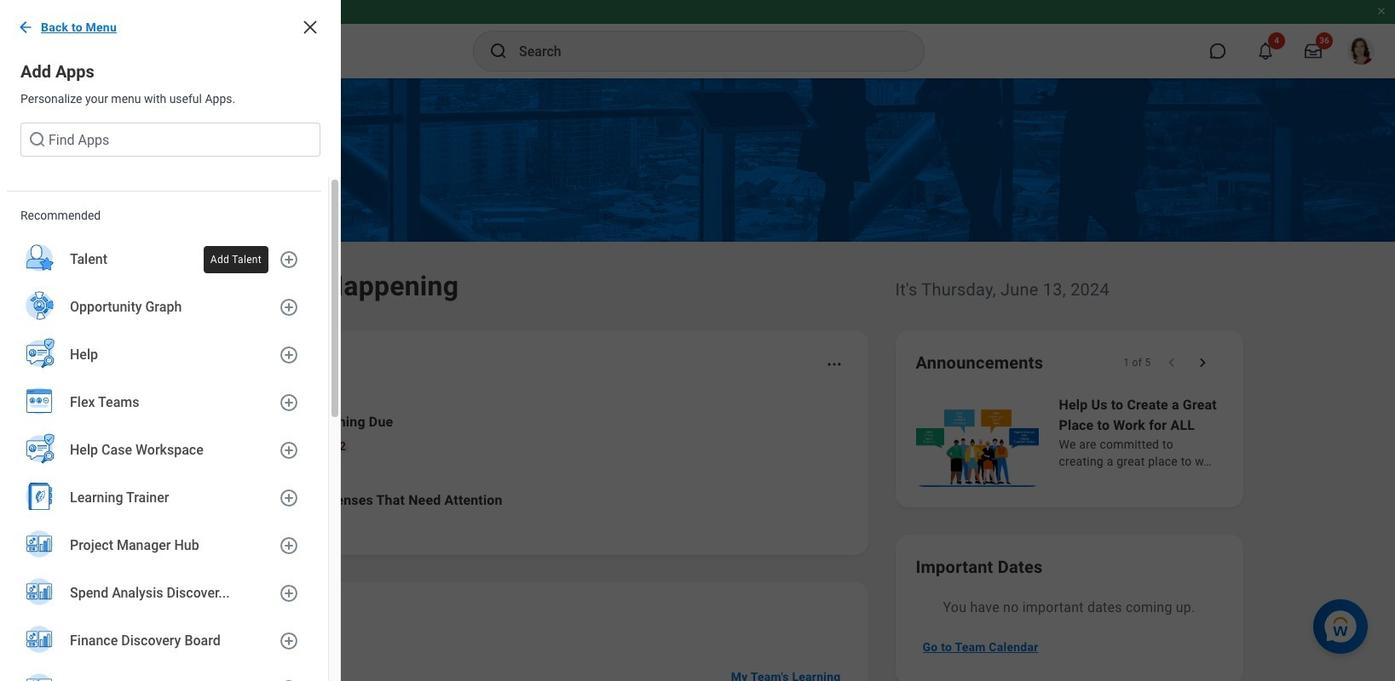 Task type: describe. For each thing, give the bounding box(es) containing it.
1 plus circle image from the top
[[279, 250, 299, 270]]

0 horizontal spatial search image
[[27, 130, 48, 150]]

x image
[[300, 17, 320, 38]]

1 plus circle image from the top
[[279, 297, 299, 318]]

inbox large image
[[1305, 43, 1322, 60]]

book open image
[[197, 420, 223, 446]]

6 plus circle image from the top
[[279, 584, 299, 604]]

list inside global navigation dialog
[[0, 236, 328, 682]]

Search field
[[20, 123, 320, 157]]

3 plus circle image from the top
[[279, 679, 299, 682]]

chevron right small image
[[1194, 355, 1211, 372]]

2 plus circle image from the top
[[279, 488, 299, 509]]

arrow left image
[[17, 19, 34, 36]]

profile logan mcneil element
[[1337, 32, 1385, 70]]

3 plus circle image from the top
[[279, 393, 299, 413]]



Task type: locate. For each thing, give the bounding box(es) containing it.
status
[[1123, 356, 1151, 370]]

list
[[0, 236, 328, 682], [173, 399, 848, 535]]

0 vertical spatial plus circle image
[[279, 297, 299, 318]]

1 vertical spatial plus circle image
[[279, 488, 299, 509]]

chevron left small image
[[1163, 355, 1180, 372]]

4 plus circle image from the top
[[279, 441, 299, 461]]

close environment banner image
[[1377, 6, 1387, 16]]

plus circle image
[[279, 297, 299, 318], [279, 488, 299, 509], [279, 679, 299, 682]]

2 vertical spatial plus circle image
[[279, 679, 299, 682]]

1 vertical spatial search image
[[27, 130, 48, 150]]

2 plus circle image from the top
[[279, 345, 299, 366]]

plus circle image
[[279, 250, 299, 270], [279, 345, 299, 366], [279, 393, 299, 413], [279, 441, 299, 461], [279, 536, 299, 557], [279, 584, 299, 604], [279, 632, 299, 652]]

notifications large image
[[1257, 43, 1274, 60]]

0 vertical spatial search image
[[488, 41, 509, 61]]

7 plus circle image from the top
[[279, 632, 299, 652]]

banner
[[0, 0, 1395, 78]]

global navigation dialog
[[0, 0, 341, 682]]

1 horizontal spatial search image
[[488, 41, 509, 61]]

main content
[[0, 78, 1395, 682]]

5 plus circle image from the top
[[279, 536, 299, 557]]

search image
[[488, 41, 509, 61], [27, 130, 48, 150]]



Task type: vqa. For each thing, say whether or not it's contained in the screenshot.
main content
yes



